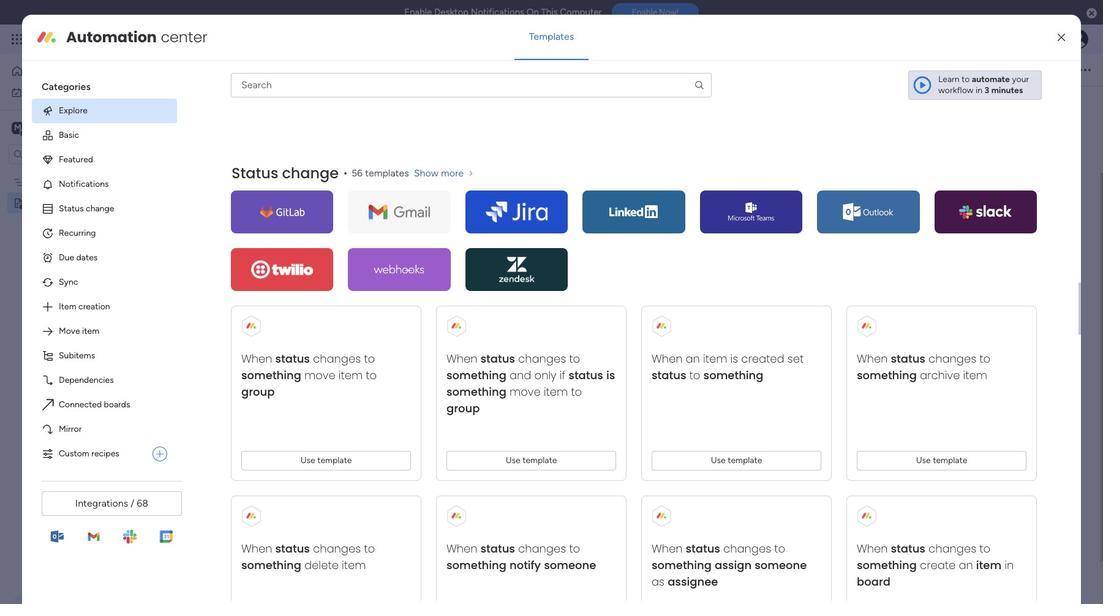 Task type: locate. For each thing, give the bounding box(es) containing it.
status inside when status changes   to something assign someone as assignee
[[686, 541, 721, 556]]

integrations
[[75, 498, 128, 509]]

finish left report
[[464, 401, 488, 412]]

finish for finish report
[[464, 401, 488, 412]]

notes
[[517, 232, 542, 243]]

2 vertical spatial finish
[[464, 401, 488, 412]]

0 horizontal spatial someone
[[544, 558, 597, 573]]

see plans image
[[203, 32, 214, 47]]

notifications
[[471, 7, 525, 18], [59, 179, 109, 189]]

item inside when status changes   to something archive item
[[964, 368, 988, 383]]

2 someone from the left
[[755, 558, 807, 573]]

move item option
[[32, 319, 177, 344]]

0 horizontal spatial status change
[[59, 203, 114, 214]]

1 horizontal spatial change
[[282, 163, 339, 183]]

status for when status changes   to something assign someone as assignee
[[686, 541, 721, 556]]

when inside the when status changes   to something notify someone
[[447, 541, 478, 556]]

changes inside when status changes   to something create an item in board
[[929, 541, 977, 556]]

workflow
[[939, 85, 974, 96]]

changes inside when status changes   to something and only if status is something move item to group
[[519, 351, 566, 366]]

1 vertical spatial an
[[959, 558, 974, 573]]

something inside 'when status changes   to something delete item'
[[241, 558, 302, 573]]

status
[[276, 351, 310, 366], [481, 351, 515, 366], [891, 351, 926, 366], [569, 368, 604, 383], [652, 368, 687, 383], [276, 541, 310, 556], [481, 541, 515, 556], [686, 541, 721, 556], [891, 541, 926, 556]]

2 finish from the top
[[464, 294, 488, 306]]

when for when status changes   to something assign someone as assignee
[[652, 541, 683, 556]]

1 horizontal spatial status
[[232, 163, 279, 183]]

more
[[441, 167, 464, 179]]

item inside when status changes   to something create an item in board
[[977, 558, 1002, 573]]

1 horizontal spatial in
[[1005, 558, 1014, 573]]

notifications option
[[32, 172, 177, 197]]

1 vertical spatial 📋
[[432, 333, 446, 348]]

work
[[99, 32, 121, 46], [41, 87, 60, 97]]

to inside the when status changes   to something notify someone
[[570, 541, 580, 556]]

someone inside when status changes   to something assign someone as assignee
[[755, 558, 807, 573]]

list box
[[0, 169, 156, 379]]

1 horizontal spatial notifications
[[471, 7, 525, 18]]

board activity image
[[935, 63, 950, 77]]

mirror option
[[32, 417, 177, 442]]

and
[[510, 368, 532, 383]]

minutes
[[992, 85, 1024, 96]]

1 horizontal spatial enable
[[632, 8, 658, 17]]

0 horizontal spatial change
[[86, 203, 114, 214]]

status inside the when status changes   to something notify someone
[[481, 541, 515, 556]]

when inside when status changes   to something archive item
[[857, 351, 888, 366]]

week
[[541, 271, 570, 286]]

is inside when status changes   to something and only if status is something move item to group
[[607, 368, 616, 383]]

1 vertical spatial in
[[1005, 558, 1014, 573]]

4 use from the left
[[917, 455, 931, 466]]

integrations / 68
[[75, 498, 148, 509]]

recurring
[[59, 228, 96, 238]]

an inside when an item is created   set status to something
[[686, 351, 700, 366]]

kendall parks image
[[1070, 29, 1089, 49]]

status change option
[[32, 197, 177, 221]]

work right monday
[[99, 32, 121, 46]]

basic
[[59, 130, 79, 140]]

is left created in the bottom right of the page
[[731, 351, 739, 366]]

create
[[464, 381, 492, 393], [921, 558, 956, 573]]

0 horizontal spatial group
[[241, 384, 275, 400]]

0 horizontal spatial upcoming
[[198, 170, 239, 180]]

the
[[519, 271, 538, 286]]

custom recipes
[[59, 449, 119, 459]]

something for when status changes   to something move item to group
[[241, 368, 302, 383]]

changes inside the when status changes   to something notify someone
[[519, 541, 566, 556]]

assignee
[[668, 574, 719, 590]]

if
[[560, 368, 566, 383]]

board
[[857, 574, 891, 590]]

0 horizontal spatial in
[[976, 85, 983, 96]]

to inside when status changes   to something assign someone as assignee
[[775, 541, 786, 556]]

lottie animation element
[[0, 481, 156, 604]]

0 horizontal spatial status
[[59, 203, 84, 214]]

when
[[241, 351, 272, 366], [447, 351, 478, 366], [652, 351, 683, 366], [857, 351, 888, 366], [241, 541, 272, 556], [447, 541, 478, 556], [652, 541, 683, 556], [857, 541, 888, 556]]

someone right notify
[[544, 558, 597, 573]]

mirror
[[59, 424, 82, 434]]

1 horizontal spatial create
[[921, 558, 956, 573]]

custom recipes option
[[32, 442, 148, 466]]

changes for archive
[[929, 351, 977, 366]]

something for when status changes   to something archive item
[[857, 368, 917, 383]]

something inside when status changes   to something archive item
[[857, 368, 917, 383]]

in up help
[[1005, 558, 1014, 573]]

✨
[[432, 271, 446, 286]]

3 use template from the left
[[711, 455, 763, 466]]

move
[[305, 368, 336, 383], [510, 384, 541, 400]]

1 horizontal spatial work
[[99, 32, 121, 46]]

0 vertical spatial in
[[976, 85, 983, 96]]

item
[[59, 301, 76, 312]]

0 vertical spatial an
[[686, 351, 700, 366]]

when status changes   to something delete item
[[241, 541, 375, 573]]

0 horizontal spatial move
[[305, 368, 336, 383]]

tasks
[[241, 170, 261, 180], [509, 333, 537, 348]]

enable inside enable now! button
[[632, 8, 658, 17]]

0 vertical spatial work
[[99, 32, 121, 46]]

56 templates
[[352, 167, 409, 179]]

4 template from the left
[[934, 455, 968, 466]]

connected boards
[[59, 400, 130, 410]]

enable left desktop
[[405, 7, 432, 18]]

3 use from the left
[[711, 455, 726, 466]]

automation
[[66, 27, 157, 47]]

1 horizontal spatial someone
[[755, 558, 807, 573]]

something inside the when status changes   to something notify someone
[[447, 558, 507, 573]]

dependencies option
[[32, 368, 177, 393]]

None search field
[[231, 73, 712, 97]]

group inside when status changes   to something and only if status is something move item to group
[[447, 401, 480, 416]]

status inside when an item is created   set status to something
[[652, 368, 687, 383]]

to inside when an item is created   set status to something
[[690, 368, 701, 383]]

changes for move
[[313, 351, 361, 366]]

when inside 'when status changes   to something delete item'
[[241, 541, 272, 556]]

featured option
[[32, 148, 177, 172]]

use for and only if
[[506, 455, 521, 466]]

1 vertical spatial is
[[607, 368, 616, 383]]

2 use from the left
[[506, 455, 521, 466]]

use
[[301, 455, 315, 466], [506, 455, 521, 466], [711, 455, 726, 466], [917, 455, 931, 466]]

due dates
[[59, 252, 98, 263]]

3 template from the left
[[728, 455, 763, 466]]

changes inside when status changes   to something archive item
[[929, 351, 977, 366]]

report
[[490, 401, 517, 412]]

0 horizontal spatial tasks
[[241, 170, 261, 180]]

someone for assign
[[755, 558, 807, 573]]

1 finish from the top
[[464, 232, 488, 243]]

1 horizontal spatial move
[[510, 384, 541, 400]]

use template
[[301, 455, 352, 466], [506, 455, 557, 466], [711, 455, 763, 466], [917, 455, 968, 466]]

as
[[652, 574, 665, 590]]

0 vertical spatial status change
[[232, 163, 339, 183]]

automation center
[[66, 27, 208, 47]]

enable for enable now!
[[632, 8, 658, 17]]

this
[[541, 7, 558, 18]]

when inside when status changes   to something assign someone as assignee
[[652, 541, 683, 556]]

3 finish from the top
[[464, 401, 488, 412]]

status inside 'when status changes   to something delete item'
[[276, 541, 310, 556]]

0 horizontal spatial notifications
[[59, 179, 109, 189]]

changes for notify
[[519, 541, 566, 556]]

use template for when an item is created   set status to something
[[711, 455, 763, 466]]

0 horizontal spatial is
[[607, 368, 616, 383]]

1 vertical spatial group
[[447, 401, 480, 416]]

changes inside 'when status changes   to something delete item'
[[313, 541, 361, 556]]

only
[[535, 368, 557, 383]]

enable
[[405, 7, 432, 18], [632, 8, 658, 17]]

when inside when status changes   to something and only if status is something move item to group
[[447, 351, 478, 366]]

3 use template button from the left
[[652, 451, 822, 471]]

1 vertical spatial notifications
[[59, 179, 109, 189]]

Search for a column type search field
[[231, 73, 712, 97]]

1 horizontal spatial upcoming
[[449, 333, 506, 348]]

m
[[14, 122, 21, 133]]

0 vertical spatial finish
[[464, 232, 488, 243]]

to inside when status changes   to something create an item in board
[[980, 541, 991, 556]]

computer
[[560, 7, 602, 18]]

0 horizontal spatial 📋
[[185, 170, 196, 180]]

move inside 'when status changes   to something move item to group'
[[305, 368, 336, 383]]

list box containing marketing plan
[[0, 169, 156, 379]]

changes for and
[[519, 351, 566, 366]]

1 vertical spatial 📋 upcoming tasks
[[432, 333, 537, 348]]

0 vertical spatial move
[[305, 368, 336, 383]]

0 vertical spatial is
[[731, 351, 739, 366]]

when for when status changes   to something create an item in board
[[857, 541, 888, 556]]

1 vertical spatial status
[[59, 203, 84, 214]]

when inside when status changes   to something create an item in board
[[857, 541, 888, 556]]

use template for archive item
[[917, 455, 968, 466]]

share button
[[1018, 60, 1068, 79]]

item inside 'when status changes   to something move item to group'
[[339, 368, 363, 383]]

someone right assign
[[755, 558, 807, 573]]

4 use template from the left
[[917, 455, 968, 466]]

now!
[[660, 8, 679, 17]]

finish for finish these notes
[[464, 232, 488, 243]]

due
[[59, 252, 74, 263]]

in left 3
[[976, 85, 983, 96]]

to inside when status changes   to something archive item
[[980, 351, 991, 366]]

0 horizontal spatial 📋 upcoming tasks
[[185, 170, 261, 180]]

status change inside option
[[59, 203, 114, 214]]

automate
[[973, 74, 1011, 85]]

is right if
[[607, 368, 616, 383]]

changes for create
[[929, 541, 977, 556]]

enable now! button
[[612, 3, 699, 22]]

0 horizontal spatial create
[[464, 381, 492, 393]]

1 vertical spatial status change
[[59, 203, 114, 214]]

item
[[82, 326, 99, 336], [704, 351, 728, 366], [339, 368, 363, 383], [964, 368, 988, 383], [544, 384, 568, 400], [342, 558, 366, 573], [977, 558, 1002, 573]]

boards
[[104, 400, 130, 410]]

use for when an item is created   set status to something
[[711, 455, 726, 466]]

when inside when an item is created   set status to something
[[652, 351, 683, 366]]

4 use template button from the left
[[857, 451, 1027, 471]]

marketing
[[29, 177, 67, 187]]

finish down today
[[464, 232, 488, 243]]

1 use template button from the left
[[241, 451, 411, 471]]

1 horizontal spatial group
[[447, 401, 480, 416]]

0 vertical spatial change
[[282, 163, 339, 183]]

1 horizontal spatial status change
[[232, 163, 339, 183]]

templates button
[[515, 22, 589, 51]]

finish down priorities
[[464, 294, 488, 306]]

enable for enable desktop notifications on this computer
[[405, 7, 432, 18]]

status for when status changes   to something delete item
[[276, 541, 310, 556]]

status inside when status changes   to something create an item in board
[[891, 541, 926, 556]]

1 someone from the left
[[544, 558, 597, 573]]

changes for delete
[[313, 541, 361, 556]]

work inside button
[[41, 87, 60, 97]]

1 use template from the left
[[301, 455, 352, 466]]

for
[[500, 271, 516, 286]]

status
[[232, 163, 279, 183], [59, 203, 84, 214]]

someone inside the when status changes   to something notify someone
[[544, 558, 597, 573]]

move inside when status changes   to something and only if status is something move item to group
[[510, 384, 541, 400]]

1 horizontal spatial is
[[731, 351, 739, 366]]

0 horizontal spatial an
[[686, 351, 700, 366]]

1 horizontal spatial an
[[959, 558, 974, 573]]

status for when status changes   to something notify someone
[[481, 541, 515, 556]]

notifications down "featured"
[[59, 179, 109, 189]]

0 vertical spatial group
[[241, 384, 275, 400]]

📋
[[185, 170, 196, 180], [432, 333, 446, 348]]

enable left 'now!'
[[632, 8, 658, 17]]

2 template from the left
[[523, 455, 557, 466]]

1 vertical spatial finish
[[464, 294, 488, 306]]

changes inside 'when status changes   to something move item to group'
[[313, 351, 361, 366]]

1 use from the left
[[301, 455, 315, 466]]

0 horizontal spatial work
[[41, 87, 60, 97]]

1 horizontal spatial tasks
[[509, 333, 537, 348]]

use template for and only if
[[506, 455, 557, 466]]

when inside 'when status changes   to something move item to group'
[[241, 351, 272, 366]]

option
[[0, 171, 156, 173]]

my work button
[[7, 82, 132, 102]]

lottie animation image
[[0, 481, 156, 604]]

notifications left on
[[471, 7, 525, 18]]

help
[[1010, 573, 1032, 586]]

group
[[241, 384, 275, 400], [447, 401, 480, 416]]

private board image
[[13, 197, 25, 209]]

1 image
[[446, 91, 450, 94]]

use template button for and only if
[[447, 451, 617, 471]]

style
[[521, 64, 541, 75]]

change down notifications option
[[86, 203, 114, 214]]

2 use template from the left
[[506, 455, 557, 466]]

center
[[161, 27, 208, 47]]

0 horizontal spatial enable
[[405, 7, 432, 18]]

1 template from the left
[[318, 455, 352, 466]]

0 vertical spatial 📋
[[185, 170, 196, 180]]

when an item is created   set status to something
[[652, 351, 804, 383]]

something inside when status changes   to something assign someone as assignee
[[652, 558, 712, 573]]

status for when status changes   to something and only if status is something move item to group
[[481, 351, 515, 366]]

0 vertical spatial 📋 upcoming tasks
[[185, 170, 261, 180]]

template for move item to
[[318, 455, 352, 466]]

work right my
[[41, 87, 60, 97]]

1 vertical spatial move
[[510, 384, 541, 400]]

workspace image
[[12, 121, 24, 135]]

1 vertical spatial tasks
[[509, 333, 537, 348]]

home image
[[11, 65, 23, 77]]

show more
[[414, 167, 464, 179]]

something inside 'when status changes   to something move item to group'
[[241, 368, 302, 383]]

1 vertical spatial create
[[921, 558, 956, 573]]

1 vertical spatial change
[[86, 203, 114, 214]]

something inside when status changes   to something create an item in board
[[857, 558, 917, 573]]

finish these notes
[[464, 232, 542, 243]]

2 use template button from the left
[[447, 451, 617, 471]]

when for when status changes   to something delete item
[[241, 541, 272, 556]]

1 vertical spatial upcoming
[[449, 333, 506, 348]]

status inside 'when status changes   to something move item to group'
[[276, 351, 310, 366]]

status inside when status changes   to something archive item
[[891, 351, 926, 366]]

your workflow in
[[939, 74, 1030, 96]]

1 vertical spatial work
[[41, 87, 60, 97]]

Search in workspace field
[[26, 147, 102, 161]]

change left 56
[[282, 163, 339, 183]]

normal text
[[303, 64, 348, 75]]

changes inside when status changes   to something assign someone as assignee
[[724, 541, 772, 556]]

subitems
[[59, 351, 95, 361]]

dates
[[76, 252, 98, 263]]

in inside your workflow in
[[976, 85, 983, 96]]



Task type: vqa. For each thing, say whether or not it's contained in the screenshot.
right the move
yes



Task type: describe. For each thing, give the bounding box(es) containing it.
template for and only if
[[523, 455, 557, 466]]

create inside when status changes   to something create an item in board
[[921, 558, 956, 573]]

recipes
[[91, 449, 119, 459]]

📂 today
[[432, 208, 485, 223]]

something for when status changes   to something assign someone as assignee
[[652, 558, 712, 573]]

main
[[28, 122, 50, 133]]

plan
[[69, 177, 85, 187]]

connected boards option
[[32, 393, 177, 417]]

marketing plan
[[29, 177, 85, 187]]

search image
[[694, 80, 705, 91]]

work for monday
[[99, 32, 121, 46]]

someone for notify
[[544, 558, 597, 573]]

priorities
[[449, 271, 497, 286]]

categories list box
[[32, 70, 187, 466]]

learn
[[939, 74, 960, 85]]

/
[[131, 498, 134, 509]]

item inside when status changes   to something and only if status is something move item to group
[[544, 384, 568, 400]]

mention image
[[558, 63, 570, 76]]

enable now!
[[632, 8, 679, 17]]

when status changes   to something move item to group
[[241, 351, 377, 400]]

create slide deck
[[464, 381, 538, 393]]

layout image
[[421, 64, 432, 75]]

slide
[[494, 381, 515, 393]]

template for archive item
[[934, 455, 968, 466]]

style button
[[516, 59, 546, 80]]

68
[[137, 498, 148, 509]]

use template for move item to
[[301, 455, 352, 466]]

0 vertical spatial status
[[232, 163, 279, 183]]

use template button for when an item is created   set status to something
[[652, 451, 822, 471]]

0 vertical spatial tasks
[[241, 170, 261, 180]]

changes for assign
[[724, 541, 772, 556]]

item inside option
[[82, 326, 99, 336]]

something inside when an item is created   set status to something
[[704, 368, 764, 383]]

something for when status changes   to something notify someone
[[447, 558, 507, 573]]

enable desktop notifications on this computer
[[405, 7, 602, 18]]

explore option
[[32, 99, 177, 123]]

status for when status changes   to something archive item
[[891, 351, 926, 366]]

0 vertical spatial create
[[464, 381, 492, 393]]

basic option
[[32, 123, 177, 148]]

when for when status changes   to something move item to group
[[241, 351, 272, 366]]

numbered list image
[[471, 64, 482, 75]]

finish report
[[464, 401, 517, 412]]

item inside when an item is created   set status to something
[[704, 351, 728, 366]]

workspace
[[52, 122, 101, 133]]

archive
[[921, 368, 961, 383]]

bulleted list image
[[450, 64, 461, 75]]

item creation option
[[32, 295, 177, 319]]

checklist image
[[492, 64, 503, 75]]

show more link
[[414, 167, 476, 180]]

sync option
[[32, 270, 177, 295]]

categories heading
[[32, 70, 177, 99]]

presentations
[[490, 294, 550, 306]]

in inside when status changes   to something create an item in board
[[1005, 558, 1014, 573]]

normal
[[303, 64, 331, 75]]

recurring option
[[32, 221, 177, 246]]

when status changes   to something archive item
[[857, 351, 991, 383]]

monday
[[55, 32, 97, 46]]

undo ⌘+z image
[[231, 64, 242, 75]]

56
[[352, 167, 363, 179]]

creation
[[78, 301, 110, 312]]

when for when status changes   to something notify someone
[[447, 541, 478, 556]]

status for when status changes   to something create an item in board
[[891, 541, 926, 556]]

connected
[[59, 400, 102, 410]]

monday work management
[[55, 32, 190, 46]]

created
[[742, 351, 785, 366]]

your
[[1013, 74, 1030, 85]]

integrations / 68 button
[[42, 491, 182, 516]]

📂
[[432, 208, 446, 223]]

3
[[985, 85, 990, 96]]

1 horizontal spatial 📋 upcoming tasks
[[432, 333, 537, 348]]

move
[[59, 326, 80, 336]]

assign
[[715, 558, 752, 573]]

change inside option
[[86, 203, 114, 214]]

when status changes   to something and only if status is something move item to group
[[447, 351, 616, 416]]

when status changes   to something create an item in board
[[857, 541, 1014, 590]]

something for when status changes   to something create an item in board
[[857, 558, 917, 573]]

to inside 'when status changes   to something delete item'
[[364, 541, 375, 556]]

learn to automate
[[939, 74, 1011, 85]]

template for when an item is created   set status to something
[[728, 455, 763, 466]]

is inside when an item is created   set status to something
[[731, 351, 739, 366]]

select product image
[[11, 33, 23, 45]]

use template button for move item to
[[241, 451, 411, 471]]

item inside 'when status changes   to something delete item'
[[342, 558, 366, 573]]

on
[[527, 7, 539, 18]]

✨ priorities for the week
[[432, 271, 570, 286]]

3 minutes
[[985, 85, 1024, 96]]

when status changes   to something notify someone
[[447, 541, 597, 573]]

move item
[[59, 326, 99, 336]]

notifications inside option
[[59, 179, 109, 189]]

deck
[[517, 381, 538, 393]]

sync
[[59, 277, 78, 287]]

help button
[[1000, 569, 1043, 590]]

when for when status changes   to something and only if status is something move item to group
[[447, 351, 478, 366]]

templates
[[529, 31, 574, 42]]

dependencies
[[59, 375, 114, 385]]

use for move item to
[[301, 455, 315, 466]]

notes
[[29, 198, 52, 208]]

today
[[449, 208, 482, 223]]

1 horizontal spatial 📋
[[432, 333, 446, 348]]

show
[[414, 167, 439, 179]]

featured
[[59, 154, 93, 165]]

use for archive item
[[917, 455, 931, 466]]

delete
[[305, 558, 339, 573]]

automation  center image
[[37, 28, 56, 47]]

something for when status changes   to something and only if status is something move item to group
[[447, 368, 507, 383]]

due dates option
[[32, 246, 177, 270]]

my
[[27, 87, 39, 97]]

share
[[1041, 64, 1063, 74]]

status for when status changes   to something move item to group
[[276, 351, 310, 366]]

these
[[490, 232, 515, 243]]

finish presentations
[[464, 294, 550, 306]]

dapulse close image
[[1087, 7, 1098, 20]]

my work
[[27, 87, 60, 97]]

an inside when status changes   to something create an item in board
[[959, 558, 974, 573]]

text
[[333, 64, 348, 75]]

work for my
[[41, 87, 60, 97]]

custom
[[59, 449, 89, 459]]

main workspace
[[28, 122, 101, 133]]

subitems option
[[32, 344, 177, 368]]

finish for finish presentations
[[464, 294, 488, 306]]

workspace selection element
[[12, 120, 102, 136]]

v2 ellipsis image
[[1081, 62, 1092, 78]]

set
[[788, 351, 804, 366]]

when for when status changes   to something archive item
[[857, 351, 888, 366]]

0 vertical spatial notifications
[[471, 7, 525, 18]]

0 vertical spatial upcoming
[[198, 170, 239, 180]]

item creation
[[59, 301, 110, 312]]

use template button for archive item
[[857, 451, 1027, 471]]

categories
[[42, 81, 91, 92]]

when status changes   to something assign someone as assignee
[[652, 541, 807, 590]]

notify
[[510, 558, 541, 573]]

something for when status changes   to something delete item
[[241, 558, 302, 573]]

status inside option
[[59, 203, 84, 214]]

when for when an item is created   set status to something
[[652, 351, 683, 366]]

group inside 'when status changes   to something move item to group'
[[241, 384, 275, 400]]

desktop
[[435, 7, 469, 18]]



